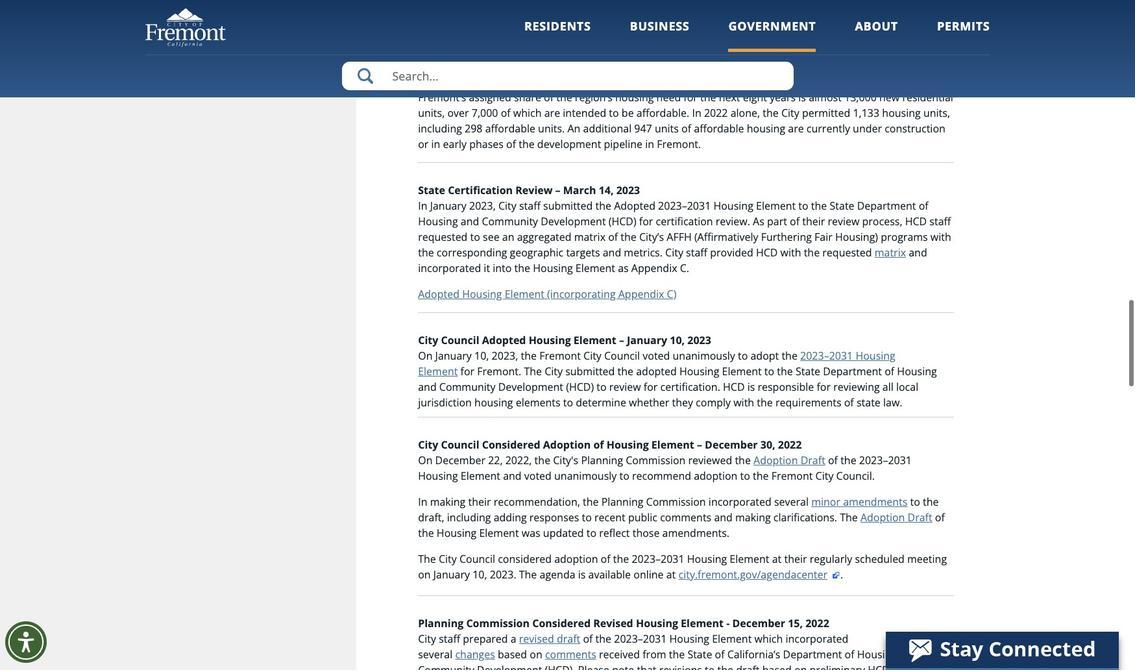 Task type: describe. For each thing, give the bounding box(es) containing it.
lily
[[496, 33, 512, 47]]

and inside of the 2023–2031 housing element and voted unanimously to recommend adoption to the fremont city council.
[[503, 469, 522, 483]]

minor
[[812, 495, 841, 509]]

prepared
[[463, 632, 508, 646]]

for up whether
[[644, 380, 658, 394]]

1 vertical spatial are
[[545, 106, 561, 120]]

changes link
[[456, 647, 496, 662]]

housing inside received from the state of california's department of housing and community development (hcd). please note that revisions to the draft based on preliminary hcd comment
[[858, 647, 898, 662]]

a
[[511, 632, 517, 646]]

matrix link
[[875, 245, 907, 260]]

approvals
[[517, 49, 564, 63]]

department inside for fremont. the city submitted the adopted housing element to the state department of housing and community development (hcd) to review for certification. hcd is responsible for reviewing all local jurisdiction housing elements to determine whether they comply with the requirements of state law.
[[824, 364, 883, 379]]

to inside fremont's assigned share of the region's housing need for the next eight years is almost 13,000 new residential units, over 7,000 of which are intended to be affordable. in 2022 alone, the city permitted 1,133 housing units, including 298 affordable units. an additional 947 units of affordable housing are currently under construction or in early phases of the development pipeline in fremont.
[[609, 106, 619, 120]]

minor amendments link
[[812, 495, 908, 509]]

draft,
[[418, 510, 445, 525]]

on inside the city council considered adoption of the 2023–2031 housing element at their regularly scheduled meeting on january 10, 2023. the agenda is available online at
[[418, 568, 431, 582]]

the down 30,
[[753, 469, 769, 483]]

review
[[516, 183, 553, 197]]

of inside of the 2023–2031 housing element and voted unanimously to recommend adoption to the fremont city council.
[[829, 453, 839, 468]]

city inside for fremont. the city submitted the adopted housing element to the state department of housing and community development (hcd) to review for certification. hcd is responsible for reviewing all local jurisdiction housing elements to determine whether they comply with the requirements of state law.
[[545, 364, 563, 379]]

city down the jurisdiction
[[418, 438, 439, 452]]

planning commission considered revised housing element - december 15, 2022 city staff prepared a revised draft
[[418, 616, 830, 646]]

element inside of the 2023–2031 housing element which incorporated several
[[713, 632, 752, 646]]

about link
[[856, 18, 899, 52]]

1 vertical spatial 10,
[[475, 349, 489, 363]]

units inside fremont's assigned share of the region's housing need for the next eight years is almost 13,000 new residential units, over 7,000 of which are intended to be affordable. in 2022 alone, the city permitted 1,133 housing units, including 298 affordable units. an additional 947 units of affordable housing are currently under construction or in early phases of the development pipeline in fremont.
[[655, 121, 679, 136]]

2 units, from the left
[[924, 106, 951, 120]]

adopted
[[637, 364, 677, 379]]

of the 2023–2031 housing element which incorporated several
[[418, 632, 849, 662]]

with
[[734, 395, 755, 410]]

early
[[443, 137, 467, 151]]

22,
[[489, 453, 503, 468]]

share
[[514, 90, 542, 104]]

will
[[560, 33, 576, 47]]

adopted housing element (incorporating appendix c) link
[[418, 287, 677, 301]]

unanimously inside city council adopted housing element – january 10, 2023 on january 10, 2023, the fremont city council voted unanimously to adopt the
[[673, 349, 736, 363]]

or
[[418, 137, 429, 151]]

scheduled
[[856, 552, 905, 566]]

the inside "we are pleased that the state recognized fremont's strong support for housing at all income levels," said fremont mayor lily mei. "we will continue to promote transit-oriented development, prioritize affordable housing, streamline approvals for accessory dwelling units (adus), and implement other strategies to meet our housing targets."
[[521, 17, 537, 32]]

the left next
[[701, 90, 717, 104]]

strategies
[[847, 49, 894, 63]]

units inside "we are pleased that the state recognized fremont's strong support for housing at all income levels," said fremont mayor lily mei. "we will continue to promote transit-oriented development, prioritize affordable housing, streamline approvals for accessory dwelling units (adus), and implement other strategies to meet our housing targets."
[[676, 49, 700, 63]]

2023.
[[490, 568, 517, 582]]

reviewing
[[834, 380, 881, 394]]

the up review
[[618, 364, 634, 379]]

is inside for fremont. the city submitted the adopted housing element to the state department of housing and community development (hcd) to review for certification. hcd is responsible for reviewing all local jurisdiction housing elements to determine whether they comply with the requirements of state law.
[[748, 380, 756, 394]]

the city council considered adoption of the 2023–2031 housing element at their regularly scheduled meeting on january 10, 2023. the agenda is available online at
[[418, 552, 948, 582]]

adoption inside of the 2023–2031 housing element and voted unanimously to recommend adoption to the fremont city council.
[[694, 469, 738, 483]]

and inside for fremont. the city submitted the adopted housing element to the state department of housing and community development (hcd) to review for certification. hcd is responsible for reviewing all local jurisdiction housing elements to determine whether they comply with the requirements of state law.
[[418, 380, 437, 394]]

recommend
[[633, 469, 692, 483]]

local
[[897, 380, 919, 394]]

10, inside the city council considered adoption of the 2023–2031 housing element at their regularly scheduled meeting on january 10, 2023. the agenda is available online at
[[473, 568, 488, 582]]

adopted inside city council adopted housing element – january 10, 2023 on january 10, 2023, the fremont city council voted unanimously to adopt the
[[482, 333, 526, 347]]

regularly
[[810, 552, 853, 566]]

revised
[[519, 632, 555, 646]]

fremont inside city council adopted housing element – january 10, 2023 on january 10, 2023, the fremont city council voted unanimously to adopt the
[[540, 349, 581, 363]]

1 vertical spatial december
[[436, 453, 486, 468]]

0 horizontal spatial based
[[498, 647, 527, 662]]

note
[[613, 663, 635, 670]]

adding
[[494, 510, 527, 525]]

city.fremont.gov/agendacenter link
[[679, 568, 841, 582]]

clarifications.
[[774, 510, 838, 525]]

1 in from the left
[[432, 137, 441, 151]]

certification.
[[661, 380, 721, 394]]

about
[[856, 18, 899, 34]]

commission inside planning commission considered revised housing element - december 15, 2022 city staff prepared a revised draft
[[467, 616, 530, 631]]

2 horizontal spatial are
[[789, 121, 805, 136]]

city up submitted
[[584, 349, 602, 363]]

1 horizontal spatial draft
[[908, 510, 933, 525]]

over
[[448, 106, 469, 120]]

298
[[465, 121, 483, 136]]

are inside "we are pleased that the state recognized fremont's strong support for housing at all income levels," said fremont mayor lily mei. "we will continue to promote transit-oriented development, prioritize affordable housing, streamline approvals for accessory dwelling units (adus), and implement other strategies to meet our housing targets."
[[440, 17, 456, 32]]

1 horizontal spatial 2022
[[779, 438, 802, 452]]

of left the california's
[[715, 647, 725, 662]]

eight
[[744, 90, 768, 104]]

the up intended
[[557, 90, 573, 104]]

several inside of the 2023–2031 housing element which incorporated several
[[418, 647, 453, 662]]

0 vertical spatial adopted
[[418, 287, 460, 301]]

pleased
[[459, 17, 496, 32]]

2023–2031 housing element
[[418, 349, 896, 379]]

at inside "we are pleased that the state recognized fremont's strong support for housing at all income levels," said fremont mayor lily mei. "we will continue to promote transit-oriented development, prioritize affordable housing, streamline approvals for accessory dwelling units (adus), and implement other strategies to meet our housing targets."
[[807, 17, 816, 32]]

dwelling
[[633, 49, 674, 63]]

next
[[719, 90, 741, 104]]

government link
[[729, 18, 817, 52]]

meet
[[909, 49, 934, 63]]

the left city's
[[535, 453, 551, 468]]

those
[[633, 526, 660, 540]]

including inside to the draft, including adding responses to recent public comments and making clarifications. the
[[447, 510, 491, 525]]

(incorporating
[[548, 287, 616, 301]]

the right with at bottom right
[[758, 395, 773, 410]]

14,
[[599, 183, 614, 197]]

council down the jurisdiction
[[441, 438, 480, 452]]

agenda
[[540, 568, 576, 582]]

city inside planning commission considered revised housing element - december 15, 2022 city staff prepared a revised draft
[[418, 632, 436, 646]]

fremont. inside fremont's assigned share of the region's housing need for the next eight years is almost 13,000 new residential units, over 7,000 of which are intended to be affordable. in 2022 alone, the city permitted 1,133 housing units, including 298 affordable units. an additional 947 units of affordable housing are currently under construction or in early phases of the development pipeline in fremont.
[[657, 137, 702, 151]]

0 horizontal spatial –
[[556, 183, 561, 197]]

strong
[[674, 17, 705, 32]]

1 vertical spatial "we
[[538, 33, 557, 47]]

residential
[[903, 90, 954, 104]]

2023–2031 inside of the 2023–2031 housing element which incorporated several
[[615, 632, 667, 646]]

the right adopt
[[782, 349, 798, 363]]

submitted
[[566, 364, 615, 379]]

1 vertical spatial comments
[[546, 647, 597, 662]]

in inside fremont's assigned share of the region's housing need for the next eight years is almost 13,000 new residential units, over 7,000 of which are intended to be affordable. in 2022 alone, the city permitted 1,133 housing units, including 298 affordable units. an additional 947 units of affordable housing are currently under construction or in early phases of the development pipeline in fremont.
[[693, 106, 702, 120]]

housing down alone,
[[747, 121, 786, 136]]

residents
[[525, 18, 591, 34]]

1 vertical spatial commission
[[647, 495, 706, 509]]

the up the 'revisions'
[[669, 647, 685, 662]]

0 vertical spatial 2023
[[617, 183, 641, 197]]

1 horizontal spatial adoption
[[754, 453, 799, 468]]

1 vertical spatial in
[[418, 495, 428, 509]]

permitted
[[803, 106, 851, 120]]

0 horizontal spatial affordable
[[486, 121, 536, 136]]

housing inside for fremont. the city submitted the adopted housing element to the state department of housing and community development (hcd) to review for certification. hcd is responsible for reviewing all local jurisdiction housing elements to determine whether they comply with the requirements of state law.
[[475, 395, 513, 410]]

and inside to the draft, including adding responses to recent public comments and making clarifications. the
[[715, 510, 733, 525]]

and inside received from the state of california's department of housing and community development (hcd). please note that revisions to the draft based on preliminary hcd comment
[[900, 647, 919, 662]]

the inside the city council considered adoption of the 2023–2031 housing element at their regularly scheduled meeting on january 10, 2023. the agenda is available online at
[[614, 552, 630, 566]]

streamline
[[462, 49, 514, 63]]

2 vertical spatial adoption
[[861, 510, 906, 525]]

1 units, from the left
[[418, 106, 445, 120]]

for up oriented
[[749, 17, 763, 32]]

fremont's inside "we are pleased that the state recognized fremont's strong support for housing at all income levels," said fremont mayor lily mei. "we will continue to promote transit-oriented development, prioritize affordable housing, streamline approvals for accessory dwelling units (adus), and implement other strategies to meet our housing targets."
[[623, 17, 671, 32]]

unanimously inside of the 2023–2031 housing element and voted unanimously to recommend adoption to the fremont city council.
[[555, 469, 617, 483]]

for up requirements in the right bottom of the page
[[817, 380, 831, 394]]

element inside the 2023–2031 housing element
[[418, 364, 458, 379]]

permits link
[[938, 18, 991, 52]]

voted inside of the 2023–2031 housing element and voted unanimously to recommend adoption to the fremont city council.
[[525, 469, 552, 483]]

0 vertical spatial several
[[775, 495, 809, 509]]

housing,
[[418, 49, 460, 63]]

1 vertical spatial on
[[530, 647, 543, 662]]

residents link
[[525, 18, 591, 52]]

alone,
[[731, 106, 761, 120]]

was
[[522, 526, 541, 540]]

that inside received from the state of california's department of housing and community development (hcd). please note that revisions to the draft based on preliminary hcd comment
[[637, 663, 657, 670]]

development inside received from the state of california's department of housing and community development (hcd). please note that revisions to the draft based on preliminary hcd comment
[[477, 663, 543, 670]]

california's
[[728, 647, 781, 662]]

0 horizontal spatial adoption
[[543, 438, 591, 452]]

(hcd)
[[566, 380, 594, 394]]

element inside the of the housing element was updated to reflect those amendments.
[[480, 526, 519, 540]]

the up 'recent'
[[583, 495, 599, 509]]

0 horizontal spatial draft
[[801, 453, 826, 468]]

considered for commission
[[533, 616, 591, 631]]

"we are pleased that the state recognized fremont's strong support for housing at all income levels," said fremont mayor lily mei. "we will continue to promote transit-oriented development, prioritize affordable housing, streamline approvals for accessory dwelling units (adus), and implement other strategies to meet our housing targets."
[[418, 17, 954, 79]]

affordable inside "we are pleased that the state recognized fremont's strong support for housing at all income levels," said fremont mayor lily mei. "we will continue to promote transit-oriented development, prioritize affordable housing, streamline approvals for accessory dwelling units (adus), and implement other strategies to meet our housing targets."
[[875, 33, 925, 47]]

council up review
[[605, 349, 640, 363]]

revised draft link
[[519, 632, 581, 646]]

community inside for fremont. the city submitted the adopted housing element to the state department of housing and community development (hcd) to review for certification. hcd is responsible for reviewing all local jurisdiction housing elements to determine whether they comply with the requirements of state law.
[[440, 380, 496, 394]]

0 vertical spatial making
[[430, 495, 466, 509]]

said
[[907, 17, 927, 32]]

of up law.
[[885, 364, 895, 379]]

responsible
[[758, 380, 815, 394]]

the down considered
[[519, 568, 537, 582]]

business link
[[630, 18, 690, 52]]

of the housing element was updated to reflect those amendments.
[[418, 510, 946, 540]]

housing up be
[[616, 90, 654, 104]]

assigned
[[469, 90, 512, 104]]

.
[[841, 568, 844, 582]]

0 vertical spatial commission
[[626, 453, 686, 468]]

jurisdiction
[[418, 395, 472, 410]]

0 vertical spatial december
[[705, 438, 758, 452]]

targets."
[[460, 64, 500, 79]]

1 vertical spatial january
[[436, 349, 472, 363]]

the down draft,
[[418, 552, 436, 566]]

comply
[[696, 395, 731, 410]]

state down or
[[418, 183, 446, 197]]

the up responsible
[[778, 364, 794, 379]]

1 horizontal spatial affordable
[[694, 121, 745, 136]]

of right the '7,000'
[[501, 106, 511, 120]]

of right phases at left
[[507, 137, 516, 151]]

state inside for fremont. the city submitted the adopted housing element to the state department of housing and community development (hcd) to review for certification. hcd is responsible for reviewing all local jurisdiction housing elements to determine whether they comply with the requirements of state law.
[[796, 364, 821, 379]]

housing inside of the 2023–2031 housing element which incorporated several
[[670, 632, 710, 646]]

other
[[818, 49, 844, 63]]

that inside "we are pleased that the state recognized fremont's strong support for housing at all income levels," said fremont mayor lily mei. "we will continue to promote transit-oriented development, prioritize affordable housing, streamline approvals for accessory dwelling units (adus), and implement other strategies to meet our housing targets."
[[499, 17, 519, 32]]

whether
[[629, 395, 670, 410]]

0 vertical spatial january
[[627, 333, 668, 347]]

2 horizontal spatial –
[[698, 438, 703, 452]]

currently
[[807, 121, 851, 136]]

fremont inside of the 2023–2031 housing element and voted unanimously to recommend adoption to the fremont city council.
[[772, 469, 813, 483]]

city up the jurisdiction
[[418, 333, 439, 347]]

requirements
[[776, 395, 842, 410]]

(hcd). please
[[545, 663, 610, 670]]

all inside "we are pleased that the state recognized fremont's strong support for housing at all income levels," said fremont mayor lily mei. "we will continue to promote transit-oriented development, prioritize affordable housing, streamline approvals for accessory dwelling units (adus), and implement other strategies to meet our housing targets."
[[819, 17, 830, 32]]

additional
[[584, 121, 632, 136]]

considered
[[498, 552, 552, 566]]

0 horizontal spatial incorporated
[[709, 495, 772, 509]]

element inside planning commission considered revised housing element - december 15, 2022 city staff prepared a revised draft
[[681, 616, 724, 631]]

government
[[729, 18, 817, 34]]

to inside the of the housing element was updated to reflect those amendments.
[[587, 526, 597, 540]]

support
[[708, 17, 746, 32]]

element up of the 2023–2031 housing element and voted unanimously to recommend adoption to the fremont city council.
[[652, 438, 695, 452]]

comments link
[[546, 647, 597, 662]]

2023–2031 inside the 2023–2031 housing element
[[801, 349, 854, 363]]

2023–2031 housing element link
[[418, 349, 896, 379]]

draft inside received from the state of california's department of housing and community development (hcd). please note that revisions to the draft based on preliminary hcd comment
[[737, 663, 760, 670]]

department inside received from the state of california's department of housing and community development (hcd). please note that revisions to the draft based on preliminary hcd comment
[[784, 647, 843, 662]]

council up the jurisdiction
[[441, 333, 480, 347]]

housing down housing,
[[418, 64, 457, 79]]

the up council.
[[841, 453, 857, 468]]



Task type: locate. For each thing, give the bounding box(es) containing it.
including inside fremont's assigned share of the region's housing need for the next eight years is almost 13,000 new residential units, over 7,000 of which are intended to be affordable. in 2022 alone, the city permitted 1,133 housing units, including 298 affordable units. an additional 947 units of affordable housing are currently under construction or in early phases of the development pipeline in fremont.
[[418, 121, 462, 136]]

city.fremont.gov/agendacenter
[[679, 568, 828, 582]]

for inside fremont's assigned share of the region's housing need for the next eight years is almost 13,000 new residential units, over 7,000 of which are intended to be affordable. in 2022 alone, the city permitted 1,133 housing units, including 298 affordable units. an additional 947 units of affordable housing are currently under construction or in early phases of the development pipeline in fremont.
[[684, 90, 698, 104]]

1 vertical spatial –
[[620, 333, 625, 347]]

1 vertical spatial hcd
[[869, 663, 890, 670]]

0 vertical spatial is
[[799, 90, 807, 104]]

fremont up housing,
[[418, 33, 460, 47]]

based down the california's
[[763, 663, 792, 670]]

need
[[657, 90, 681, 104]]

phases
[[470, 137, 504, 151]]

is right years
[[799, 90, 807, 104]]

housing inside city council adopted housing element – january 10, 2023 on january 10, 2023, the fremont city council voted unanimously to adopt the
[[529, 333, 571, 347]]

of down reviewing at the right of the page
[[845, 395, 855, 410]]

2 on from the top
[[418, 453, 433, 468]]

making inside to the draft, including adding responses to recent public comments and making clarifications. the
[[736, 510, 771, 525]]

in right or
[[432, 137, 441, 151]]

1 vertical spatial units
[[655, 121, 679, 136]]

the inside to the draft, including adding responses to recent public comments and making clarifications. the
[[841, 510, 858, 525]]

of up preliminary
[[845, 647, 855, 662]]

2 vertical spatial fremont
[[772, 469, 813, 483]]

7,000
[[472, 106, 499, 120]]

2022 inside planning commission considered revised housing element - december 15, 2022 city staff prepared a revised draft
[[806, 616, 830, 631]]

1 vertical spatial 2023
[[688, 333, 712, 347]]

0 vertical spatial fremont.
[[657, 137, 702, 151]]

state up will
[[540, 17, 565, 32]]

element inside of the 2023–2031 housing element and voted unanimously to recommend adoption to the fremont city council.
[[461, 469, 501, 483]]

fremont inside "we are pleased that the state recognized fremont's strong support for housing at all income levels," said fremont mayor lily mei. "we will continue to promote transit-oriented development, prioritize affordable housing, streamline approvals for accessory dwelling units (adus), and implement other strategies to meet our housing targets."
[[418, 33, 460, 47]]

department up reviewing at the right of the page
[[824, 364, 883, 379]]

1 vertical spatial fremont.
[[478, 364, 522, 379]]

stay connected image
[[887, 632, 1118, 668]]

appendix
[[619, 287, 665, 301]]

of inside of the 2023–2031 housing element which incorporated several
[[584, 632, 593, 646]]

january left 2023.
[[434, 568, 470, 582]]

council inside the city council considered adoption of the 2023–2031 housing element at their regularly scheduled meeting on january 10, 2023. the agenda is available online at
[[460, 552, 496, 566]]

permits
[[938, 18, 991, 34]]

affordable down levels,"
[[875, 33, 925, 47]]

2023 up certification. on the bottom
[[688, 333, 712, 347]]

0 horizontal spatial fremont
[[418, 33, 460, 47]]

adoption
[[543, 438, 591, 452], [754, 453, 799, 468], [861, 510, 906, 525]]

council.
[[837, 469, 875, 483]]

march
[[564, 183, 597, 197]]

on down draft,
[[418, 568, 431, 582]]

the down years
[[763, 106, 779, 120]]

1 horizontal spatial unanimously
[[673, 349, 736, 363]]

0 horizontal spatial 2023
[[617, 183, 641, 197]]

comments up (hcd). please
[[546, 647, 597, 662]]

city inside fremont's assigned share of the region's housing need for the next eight years is almost 13,000 new residential units, over 7,000 of which are intended to be affordable. in 2022 alone, the city permitted 1,133 housing units, including 298 affordable units. an additional 947 units of affordable housing are currently under construction or in early phases of the development pipeline in fremont.
[[782, 106, 800, 120]]

fremont down 30,
[[772, 469, 813, 483]]

fremont's up the promote
[[623, 17, 671, 32]]

the up the elements
[[524, 364, 542, 379]]

that up lily
[[499, 17, 519, 32]]

0 vertical spatial unanimously
[[673, 349, 736, 363]]

the inside for fremont. the city submitted the adopted housing element to the state department of housing and community development (hcd) to review for certification. hcd is responsible for reviewing all local jurisdiction housing elements to determine whether they comply with the requirements of state law.
[[524, 364, 542, 379]]

element down adopt
[[723, 364, 762, 379]]

their inside the city council considered adoption of the 2023–2031 housing element at their regularly scheduled meeting on january 10, 2023. the agenda is available online at
[[785, 552, 808, 566]]

community down staff
[[418, 663, 475, 670]]

adoption inside the city council considered adoption of the 2023–2031 housing element at their regularly scheduled meeting on january 10, 2023. the agenda is available online at
[[555, 552, 598, 566]]

housing down new
[[883, 106, 921, 120]]

planning
[[582, 453, 624, 468], [602, 495, 644, 509], [418, 616, 464, 631]]

including
[[418, 121, 462, 136], [447, 510, 491, 525]]

the down draft,
[[418, 526, 434, 540]]

hcd inside received from the state of california's department of housing and community development (hcd). please note that revisions to the draft based on preliminary hcd comment
[[869, 663, 890, 670]]

received
[[600, 647, 640, 662]]

-
[[727, 616, 730, 631]]

0 vertical spatial planning
[[582, 453, 624, 468]]

based inside received from the state of california's department of housing and community development (hcd). please note that revisions to the draft based on preliminary hcd comment
[[763, 663, 792, 670]]

0 horizontal spatial in
[[418, 495, 428, 509]]

fremont up submitted
[[540, 349, 581, 363]]

element left (incorporating
[[505, 287, 545, 301]]

1 horizontal spatial in
[[693, 106, 702, 120]]

2 in from the left
[[646, 137, 655, 151]]

0 horizontal spatial draft
[[557, 632, 581, 646]]

development down changes based on comments
[[477, 663, 543, 670]]

community up the jurisdiction
[[440, 380, 496, 394]]

0 horizontal spatial units,
[[418, 106, 445, 120]]

to inside received from the state of california's department of housing and community development (hcd). please note that revisions to the draft based on preliminary hcd comment
[[705, 663, 715, 670]]

of up available
[[601, 552, 611, 566]]

2 horizontal spatial adoption
[[861, 510, 906, 525]]

10,
[[670, 333, 685, 347], [475, 349, 489, 363], [473, 568, 488, 582]]

0 vertical spatial on
[[418, 349, 433, 363]]

that down 'from'
[[637, 663, 657, 670]]

is up with at bottom right
[[748, 380, 756, 394]]

transit-
[[681, 33, 716, 47]]

2 horizontal spatial affordable
[[875, 33, 925, 47]]

1,133
[[854, 106, 880, 120]]

0 vertical spatial 10,
[[670, 333, 685, 347]]

is inside the city council considered adoption of the 2023–2031 housing element at their regularly scheduled meeting on january 10, 2023. the agenda is available online at
[[579, 568, 586, 582]]

2023–2031
[[801, 349, 854, 363], [860, 453, 913, 468], [632, 552, 685, 566], [615, 632, 667, 646]]

30,
[[761, 438, 776, 452]]

state certification review – march 14, 2023
[[418, 183, 641, 197]]

10, left 2023.
[[473, 568, 488, 582]]

–
[[556, 183, 561, 197], [620, 333, 625, 347], [698, 438, 703, 452]]

units,
[[418, 106, 445, 120], [924, 106, 951, 120]]

1 horizontal spatial fremont
[[540, 349, 581, 363]]

1 horizontal spatial that
[[637, 663, 657, 670]]

adoption
[[694, 469, 738, 483], [555, 552, 598, 566]]

1 horizontal spatial several
[[775, 495, 809, 509]]

1 horizontal spatial making
[[736, 510, 771, 525]]

on down revised in the bottom left of the page
[[530, 647, 543, 662]]

housing up development,
[[765, 17, 804, 32]]

0 horizontal spatial "we
[[418, 17, 437, 32]]

to inside city council adopted housing element – january 10, 2023 on january 10, 2023, the fremont city council voted unanimously to adopt the
[[738, 349, 748, 363]]

2023–2031 up reviewing at the right of the page
[[801, 349, 854, 363]]

2 horizontal spatial on
[[795, 663, 808, 670]]

1 vertical spatial several
[[418, 647, 453, 662]]

– left march
[[556, 183, 561, 197]]

draft up the comments 'link'
[[557, 632, 581, 646]]

2 vertical spatial at
[[667, 568, 676, 582]]

1 vertical spatial development
[[477, 663, 543, 670]]

2 vertical spatial december
[[733, 616, 786, 631]]

fremont's inside fremont's assigned share of the region's housing need for the next eight years is almost 13,000 new residential units, over 7,000 of which are intended to be affordable. in 2022 alone, the city permitted 1,133 housing units, including 298 affordable units. an additional 947 units of affordable housing are currently under construction or in early phases of the development pipeline in fremont.
[[418, 90, 467, 104]]

on inside received from the state of california's department of housing and community development (hcd). please note that revisions to the draft based on preliminary hcd comment
[[795, 663, 808, 670]]

and inside "we are pleased that the state recognized fremont's strong support for housing at all income levels," said fremont mayor lily mei. "we will continue to promote transit-oriented development, prioritize affordable housing, streamline approvals for accessory dwelling units (adus), and implement other strategies to meet our housing targets."
[[741, 49, 760, 63]]

business
[[630, 18, 690, 34]]

fremont.
[[657, 137, 702, 151], [478, 364, 522, 379]]

fremont. inside for fremont. the city submitted the adopted housing element to the state department of housing and community development (hcd) to review for certification. hcd is responsible for reviewing all local jurisdiction housing elements to determine whether they comply with the requirements of state law.
[[478, 364, 522, 379]]

the up available
[[614, 552, 630, 566]]

0 horizontal spatial making
[[430, 495, 466, 509]]

all
[[819, 17, 830, 32], [883, 380, 894, 394]]

2022 inside fremont's assigned share of the region's housing need for the next eight years is almost 13,000 new residential units, over 7,000 of which are intended to be affordable. in 2022 alone, the city permitted 1,133 housing units, including 298 affordable units. an additional 947 units of affordable housing are currently under construction or in early phases of the development pipeline in fremont.
[[705, 106, 728, 120]]

1 horizontal spatial draft
[[737, 663, 760, 670]]

of the 2023–2031 housing element and voted unanimously to recommend adoption to the fremont city council.
[[418, 453, 913, 483]]

including up early on the top left of the page
[[418, 121, 462, 136]]

1 vertical spatial department
[[784, 647, 843, 662]]

the inside the of the housing element was updated to reflect those amendments.
[[418, 526, 434, 540]]

1 horizontal spatial fremont.
[[657, 137, 702, 151]]

all inside for fremont. the city submitted the adopted housing element to the state department of housing and community development (hcd) to review for certification. hcd is responsible for reviewing all local jurisdiction housing elements to determine whether they comply with the requirements of state law.
[[883, 380, 894, 394]]

the down the california's
[[718, 663, 734, 670]]

the
[[521, 17, 537, 32], [557, 90, 573, 104], [701, 90, 717, 104], [763, 106, 779, 120], [519, 137, 535, 151], [521, 349, 537, 363], [782, 349, 798, 363], [618, 364, 634, 379], [778, 364, 794, 379], [758, 395, 773, 410], [535, 453, 551, 468], [735, 453, 751, 468], [841, 453, 857, 468], [753, 469, 769, 483], [583, 495, 599, 509], [418, 526, 434, 540], [614, 552, 630, 566], [596, 632, 612, 646], [669, 647, 685, 662], [718, 663, 734, 670]]

community inside received from the state of california's department of housing and community development (hcd). please note that revisions to the draft based on preliminary hcd comment
[[418, 663, 475, 670]]

at up "city.fremont.gov/agendacenter" link
[[773, 552, 782, 566]]

to the
[[911, 495, 940, 509]]

– inside city council adopted housing element – january 10, 2023 on january 10, 2023, the fremont city council voted unanimously to adopt the
[[620, 333, 625, 347]]

1 horizontal spatial on
[[530, 647, 543, 662]]

recognized
[[567, 17, 620, 32]]

changes based on comments
[[456, 647, 597, 662]]

received from the state of california's department of housing and community development (hcd). please note that revisions to the draft based on preliminary hcd comment
[[418, 647, 944, 670]]

incorporated down 15,
[[786, 632, 849, 646]]

january up the 2023–2031 housing element
[[627, 333, 668, 347]]

public
[[629, 510, 658, 525]]

for down will
[[567, 49, 581, 63]]

1 vertical spatial planning
[[602, 495, 644, 509]]

element inside for fremont. the city submitted the adopted housing element to the state department of housing and community development (hcd) to review for certification. hcd is responsible for reviewing all local jurisdiction housing elements to determine whether they comply with the requirements of state law.
[[723, 364, 762, 379]]

2023–2031 inside the city council considered adoption of the 2023–2031 housing element at their regularly scheduled meeting on january 10, 2023. the agenda is available online at
[[632, 552, 685, 566]]

city left staff
[[418, 632, 436, 646]]

fremont's assigned share of the region's housing need for the next eight years is almost 13,000 new residential units, over 7,000 of which are intended to be affordable. in 2022 alone, the city permitted 1,133 housing units, including 298 affordable units. an additional 947 units of affordable housing are currently under construction or in early phases of the development pipeline in fremont.
[[418, 90, 954, 151]]

1 vertical spatial adoption
[[754, 453, 799, 468]]

certification
[[448, 183, 513, 197]]

0 vertical spatial are
[[440, 17, 456, 32]]

fremont. down 2023,
[[478, 364, 522, 379]]

2 vertical spatial –
[[698, 438, 703, 452]]

in making their recommendation, the planning commission incorporated several minor amendments
[[418, 495, 908, 509]]

is inside fremont's assigned share of the region's housing need for the next eight years is almost 13,000 new residential units, over 7,000 of which are intended to be affordable. in 2022 alone, the city permitted 1,133 housing units, including 298 affordable units. an additional 947 units of affordable housing are currently under construction or in early phases of the development pipeline in fremont.
[[799, 90, 807, 104]]

state inside received from the state of california's department of housing and community development (hcd). please note that revisions to the draft based on preliminary hcd comment
[[688, 647, 713, 662]]

element inside the city council considered adoption of the 2023–2031 housing element at their regularly scheduled meeting on january 10, 2023. the agenda is available online at
[[730, 552, 770, 566]]

in
[[693, 106, 702, 120], [418, 495, 428, 509]]

almost
[[809, 90, 842, 104]]

2022 down next
[[705, 106, 728, 120]]

state up the 'revisions'
[[688, 647, 713, 662]]

new
[[880, 90, 900, 104]]

of right share
[[544, 90, 554, 104]]

1 horizontal spatial at
[[773, 552, 782, 566]]

10, left 2023,
[[475, 349, 489, 363]]

city down draft,
[[439, 552, 457, 566]]

january
[[627, 333, 668, 347], [436, 349, 472, 363], [434, 568, 470, 582]]

accessory
[[584, 49, 631, 63]]

years
[[770, 90, 796, 104]]

state inside "we are pleased that the state recognized fremont's strong support for housing at all income levels," said fremont mayor lily mei. "we will continue to promote transit-oriented development, prioritize affordable housing, streamline approvals for accessory dwelling units (adus), and implement other strategies to meet our housing targets."
[[540, 17, 565, 32]]

development inside for fremont. the city submitted the adopted housing element to the state department of housing and community development (hcd) to review for certification. hcd is responsible for reviewing all local jurisdiction housing elements to determine whether they comply with the requirements of state law.
[[499, 380, 564, 394]]

comments
[[661, 510, 712, 525], [546, 647, 597, 662]]

0 vertical spatial comments
[[661, 510, 712, 525]]

their down 22,
[[469, 495, 491, 509]]

0 vertical spatial adoption
[[694, 469, 738, 483]]

on left preliminary
[[795, 663, 808, 670]]

"we up housing,
[[418, 17, 437, 32]]

making up draft,
[[430, 495, 466, 509]]

1 vertical spatial is
[[748, 380, 756, 394]]

1 horizontal spatial adoption
[[694, 469, 738, 483]]

determine
[[576, 395, 627, 410]]

housing inside planning commission considered revised housing element - december 15, 2022 city staff prepared a revised draft
[[636, 616, 679, 631]]

1 vertical spatial voted
[[525, 469, 552, 483]]

units, left over
[[418, 106, 445, 120]]

element up "city.fremont.gov/agendacenter"
[[730, 552, 770, 566]]

0 vertical spatial voted
[[643, 349, 671, 363]]

commission up the of the housing element was updated to reflect those amendments.
[[647, 495, 706, 509]]

incorporated
[[709, 495, 772, 509], [786, 632, 849, 646]]

0 horizontal spatial adoption draft link
[[754, 453, 826, 468]]

1 horizontal spatial units,
[[924, 106, 951, 120]]

adoption draft
[[861, 510, 933, 525]]

commission up recommend
[[626, 453, 686, 468]]

council up 2023.
[[460, 552, 496, 566]]

1 horizontal spatial "we
[[538, 33, 557, 47]]

2023–2031 inside of the 2023–2031 housing element and voted unanimously to recommend adoption to the fremont city council.
[[860, 453, 913, 468]]

0 vertical spatial incorporated
[[709, 495, 772, 509]]

all left income
[[819, 17, 830, 32]]

1 vertical spatial making
[[736, 510, 771, 525]]

development
[[499, 380, 564, 394], [477, 663, 543, 670]]

1 horizontal spatial their
[[785, 552, 808, 566]]

amendments.
[[663, 526, 730, 540]]

2023–2031 up online on the right bottom
[[632, 552, 685, 566]]

development,
[[760, 33, 826, 47]]

1 horizontal spatial adoption draft link
[[861, 510, 933, 525]]

commission
[[626, 453, 686, 468], [647, 495, 706, 509], [467, 616, 530, 631]]

housing inside of the 2023–2031 housing element and voted unanimously to recommend adoption to the fremont city council.
[[418, 469, 458, 483]]

element inside city council adopted housing element – january 10, 2023 on january 10, 2023, the fremont city council voted unanimously to adopt the
[[574, 333, 617, 347]]

online
[[634, 568, 664, 582]]

0 horizontal spatial at
[[667, 568, 676, 582]]

2 vertical spatial are
[[789, 121, 805, 136]]

2023 inside city council adopted housing element – january 10, 2023 on january 10, 2023, the fremont city council voted unanimously to adopt the
[[688, 333, 712, 347]]

the right 2023,
[[521, 349, 537, 363]]

2 vertical spatial january
[[434, 568, 470, 582]]

which up the california's
[[755, 632, 783, 646]]

0 vertical spatial their
[[469, 495, 491, 509]]

under
[[854, 121, 883, 136]]

the inside of the 2023–2031 housing element which incorporated several
[[596, 632, 612, 646]]

january inside the city council considered adoption of the 2023–2031 housing element at their regularly scheduled meeting on january 10, 2023. the agenda is available online at
[[434, 568, 470, 582]]

1 horizontal spatial is
[[748, 380, 756, 394]]

voted
[[643, 349, 671, 363], [525, 469, 552, 483]]

available
[[589, 568, 631, 582]]

recent
[[595, 510, 626, 525]]

1 horizontal spatial –
[[620, 333, 625, 347]]

unanimously
[[673, 349, 736, 363], [555, 469, 617, 483]]

fremont's up over
[[418, 90, 467, 104]]

city inside of the 2023–2031 housing element and voted unanimously to recommend adoption to the fremont city council.
[[816, 469, 834, 483]]

1 vertical spatial including
[[447, 510, 491, 525]]

0 vertical spatial at
[[807, 17, 816, 32]]

to the draft, including adding responses to recent public comments and making clarifications. the
[[418, 495, 940, 525]]

2 horizontal spatial 2022
[[806, 616, 830, 631]]

0 horizontal spatial are
[[440, 17, 456, 32]]

state
[[540, 17, 565, 32], [418, 183, 446, 197], [796, 364, 821, 379], [688, 647, 713, 662]]

1 horizontal spatial adopted
[[482, 333, 526, 347]]

0 horizontal spatial all
[[819, 17, 830, 32]]

considered inside planning commission considered revised housing element - december 15, 2022 city staff prepared a revised draft
[[533, 616, 591, 631]]

1 vertical spatial incorporated
[[786, 632, 849, 646]]

which inside of the 2023–2031 housing element which incorporated several
[[755, 632, 783, 646]]

amendments
[[844, 495, 908, 509]]

1 on from the top
[[418, 349, 433, 363]]

for up the jurisdiction
[[461, 364, 475, 379]]

pipeline
[[604, 137, 643, 151]]

to inside to the draft, including adding responses to recent public comments and making clarifications. the
[[582, 510, 592, 525]]

city up minor
[[816, 469, 834, 483]]

are up "units."
[[545, 106, 561, 120]]

0 vertical spatial including
[[418, 121, 462, 136]]

housing inside the 2023–2031 housing element
[[856, 349, 896, 363]]

1 vertical spatial at
[[773, 552, 782, 566]]

voted down 2022,
[[525, 469, 552, 483]]

reviewed
[[689, 453, 733, 468]]

– up 2023–2031 housing element link
[[620, 333, 625, 347]]

development
[[538, 137, 602, 151]]

2023 right 14,
[[617, 183, 641, 197]]

element up the jurisdiction
[[418, 364, 458, 379]]

is right agenda at bottom
[[579, 568, 586, 582]]

the down revised
[[596, 632, 612, 646]]

at up development,
[[807, 17, 816, 32]]

Search text field
[[342, 62, 794, 90]]

0 horizontal spatial on
[[418, 568, 431, 582]]

city inside the city council considered adoption of the 2023–2031 housing element at their regularly scheduled meeting on january 10, 2023. the agenda is available online at
[[439, 552, 457, 566]]

of inside the of the housing element was updated to reflect those amendments.
[[936, 510, 946, 525]]

reflect
[[600, 526, 630, 540]]

considered for council
[[482, 438, 541, 452]]

draft inside planning commission considered revised housing element - december 15, 2022 city staff prepared a revised draft
[[557, 632, 581, 646]]

december inside planning commission considered revised housing element - december 15, 2022 city staff prepared a revised draft
[[733, 616, 786, 631]]

be
[[622, 106, 634, 120]]

draft
[[557, 632, 581, 646], [737, 663, 760, 670]]

1 vertical spatial fremont's
[[418, 90, 467, 104]]

1 horizontal spatial fremont's
[[623, 17, 671, 32]]

1 horizontal spatial hcd
[[869, 663, 890, 670]]

1 vertical spatial considered
[[533, 616, 591, 631]]

planning inside planning commission considered revised housing element - december 15, 2022 city staff prepared a revised draft
[[418, 616, 464, 631]]

0 horizontal spatial their
[[469, 495, 491, 509]]

the down minor amendments link
[[841, 510, 858, 525]]

an
[[568, 121, 581, 136]]

0 vertical spatial –
[[556, 183, 561, 197]]

0 horizontal spatial is
[[579, 568, 586, 582]]

hcd inside for fremont. the city submitted the adopted housing element to the state department of housing and community development (hcd) to review for certification. hcd is responsible for reviewing all local jurisdiction housing elements to determine whether they comply with the requirements of state law.
[[724, 380, 745, 394]]

the right phases at left
[[519, 137, 535, 151]]

0 vertical spatial units
[[676, 49, 700, 63]]

revised
[[594, 616, 634, 631]]

of inside the city council considered adoption of the 2023–2031 housing element at their regularly scheduled meeting on january 10, 2023. the agenda is available online at
[[601, 552, 611, 566]]

several down staff
[[418, 647, 453, 662]]

revisions
[[660, 663, 703, 670]]

units
[[676, 49, 700, 63], [655, 121, 679, 136]]

preliminary
[[810, 663, 866, 670]]

adoption down 30,
[[754, 453, 799, 468]]

the right reviewed
[[735, 453, 751, 468]]

incorporated inside of the 2023–2031 housing element which incorporated several
[[786, 632, 849, 646]]

housing inside the of the housing element was updated to reflect those amendments.
[[437, 526, 477, 540]]

1 horizontal spatial are
[[545, 106, 561, 120]]

c)
[[667, 287, 677, 301]]

planning up 'recent'
[[602, 495, 644, 509]]

city down years
[[782, 106, 800, 120]]

2 vertical spatial 2022
[[806, 616, 830, 631]]

1 vertical spatial draft
[[737, 663, 760, 670]]

of down affordable.
[[682, 121, 692, 136]]

adoption draft link down 30,
[[754, 453, 826, 468]]

0 horizontal spatial adoption
[[555, 552, 598, 566]]

incorporated down reviewed
[[709, 495, 772, 509]]

0 vertical spatial community
[[440, 380, 496, 394]]

1 vertical spatial adopted
[[482, 333, 526, 347]]

prioritize
[[829, 33, 872, 47]]

on inside city council adopted housing element – january 10, 2023 on january 10, 2023, the fremont city council voted unanimously to adopt the
[[418, 349, 433, 363]]

state
[[857, 395, 881, 410]]

implement
[[762, 49, 815, 63]]

levels,"
[[871, 17, 904, 32]]

city's
[[554, 453, 579, 468]]

affordable up phases at left
[[486, 121, 536, 136]]

1 vertical spatial draft
[[908, 510, 933, 525]]

0 vertical spatial on
[[418, 568, 431, 582]]

0 vertical spatial which
[[514, 106, 542, 120]]

affordable.
[[637, 106, 690, 120]]

of
[[544, 90, 554, 104], [501, 106, 511, 120], [682, 121, 692, 136], [507, 137, 516, 151], [885, 364, 895, 379], [845, 395, 855, 410], [594, 438, 604, 452], [829, 453, 839, 468], [936, 510, 946, 525], [601, 552, 611, 566], [584, 632, 593, 646], [715, 647, 725, 662], [845, 647, 855, 662]]

element left -
[[681, 616, 724, 631]]

1 vertical spatial unanimously
[[555, 469, 617, 483]]

comments inside to the draft, including adding responses to recent public comments and making clarifications. the
[[661, 510, 712, 525]]

2023–2031 up council.
[[860, 453, 913, 468]]

which inside fremont's assigned share of the region's housing need for the next eight years is almost 13,000 new residential units, over 7,000 of which are intended to be affordable. in 2022 alone, the city permitted 1,133 housing units, including 298 affordable units. an additional 947 units of affordable housing are currently under construction or in early phases of the development pipeline in fremont.
[[514, 106, 542, 120]]

1 vertical spatial adoption
[[555, 552, 598, 566]]

which down share
[[514, 106, 542, 120]]

0 vertical spatial department
[[824, 364, 883, 379]]

voted inside city council adopted housing element – january 10, 2023 on january 10, 2023, the fremont city council voted unanimously to adopt the
[[643, 349, 671, 363]]

of up on december 22, 2022, the city's planning commission reviewed the adoption draft
[[594, 438, 604, 452]]

housing inside the city council considered adoption of the 2023–2031 housing element at their regularly scheduled meeting on january 10, 2023. the agenda is available online at
[[688, 552, 728, 566]]

at right online on the right bottom
[[667, 568, 676, 582]]



Task type: vqa. For each thing, say whether or not it's contained in the screenshot.
the left »
no



